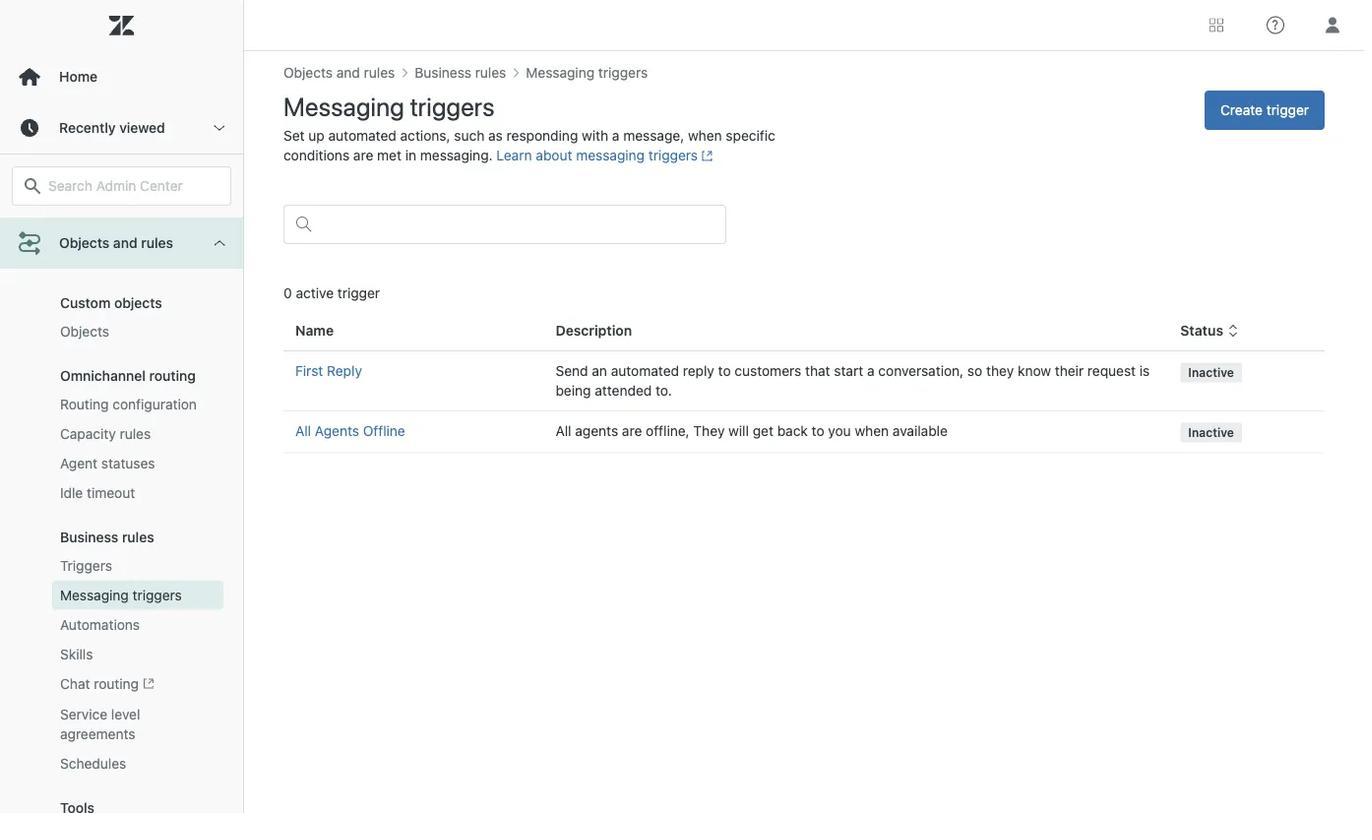 Task type: vqa. For each thing, say whether or not it's contained in the screenshot.
Tags
no



Task type: describe. For each thing, give the bounding box(es) containing it.
automations link
[[52, 610, 223, 640]]

rules for business rules
[[122, 529, 154, 545]]

statuses for ticket statuses
[[103, 221, 157, 237]]

schedules element
[[60, 754, 126, 774]]

tree item inside primary element
[[0, 23, 243, 813]]

messaging
[[60, 587, 129, 603]]

idle timeout link
[[52, 478, 223, 508]]

custom objects
[[60, 295, 162, 311]]

objects and rules button
[[0, 218, 243, 269]]

triggers
[[60, 558, 112, 574]]

triggers link
[[52, 551, 223, 581]]

ticket statuses link
[[52, 214, 223, 244]]

service level agreements
[[60, 707, 140, 742]]

custom objects element
[[60, 295, 162, 311]]

capacity rules element
[[60, 424, 151, 444]]

help image
[[1267, 16, 1285, 34]]

idle timeout
[[60, 485, 135, 501]]

routing for omnichannel routing
[[149, 368, 196, 384]]

service level agreements link
[[52, 700, 223, 749]]

messaging triggers
[[60, 587, 182, 603]]

routing configuration
[[60, 396, 197, 412]]

chat
[[60, 676, 90, 692]]

objects element
[[60, 322, 109, 341]]

omnichannel
[[60, 368, 146, 384]]

business rules
[[60, 529, 154, 545]]

home
[[59, 68, 98, 85]]

skills
[[60, 646, 93, 662]]

ticket
[[60, 221, 99, 237]]

settings
[[60, 250, 113, 267]]

automations element
[[60, 615, 140, 635]]

agent statuses link
[[52, 449, 223, 478]]

business
[[60, 529, 118, 545]]

objects for objects and rules
[[59, 235, 110, 251]]

settings element
[[60, 249, 113, 269]]

idle timeout element
[[60, 483, 135, 503]]

agent statuses
[[60, 455, 155, 471]]

level
[[111, 707, 140, 723]]

routing configuration element
[[60, 395, 197, 414]]

objects and rules
[[59, 235, 173, 251]]

routing for chat routing
[[94, 676, 139, 692]]

none search field inside primary element
[[2, 166, 241, 206]]

recently viewed
[[59, 120, 165, 136]]

viewed
[[119, 120, 165, 136]]

idle
[[60, 485, 83, 501]]

agent
[[60, 455, 98, 471]]

chat routing
[[60, 676, 139, 692]]

user menu image
[[1320, 12, 1346, 38]]



Task type: locate. For each thing, give the bounding box(es) containing it.
routing
[[149, 368, 196, 384], [94, 676, 139, 692]]

schedules link
[[52, 749, 223, 779]]

capacity
[[60, 426, 116, 442]]

capacity rules link
[[52, 419, 223, 449]]

service
[[60, 707, 107, 723]]

ticket statuses element
[[60, 219, 157, 239]]

tools element
[[60, 800, 95, 813]]

objects link
[[52, 317, 223, 346]]

routing up 'level'
[[94, 676, 139, 692]]

statuses
[[103, 221, 157, 237], [101, 455, 155, 471]]

agent statuses element
[[60, 454, 155, 473]]

tree item
[[0, 23, 243, 813]]

objects inside group
[[60, 323, 109, 339]]

rules down 'routing configuration' link
[[120, 426, 151, 442]]

settings link
[[52, 244, 223, 274]]

home button
[[0, 51, 243, 102]]

tree item containing ticket statuses
[[0, 23, 243, 813]]

rules right and
[[141, 235, 173, 251]]

zendesk products image
[[1210, 18, 1224, 32]]

1 vertical spatial routing
[[94, 676, 139, 692]]

0 vertical spatial statuses
[[103, 221, 157, 237]]

rules for capacity rules
[[120, 426, 151, 442]]

1 vertical spatial statuses
[[101, 455, 155, 471]]

recently viewed button
[[0, 102, 243, 154]]

0 vertical spatial routing
[[149, 368, 196, 384]]

objects for objects
[[60, 323, 109, 339]]

recently
[[59, 120, 116, 136]]

messaging triggers link
[[52, 581, 223, 610]]

omnichannel routing
[[60, 368, 196, 384]]

0 horizontal spatial routing
[[94, 676, 139, 692]]

2 vertical spatial rules
[[122, 529, 154, 545]]

timeout
[[87, 485, 135, 501]]

primary element
[[0, 0, 244, 813]]

configuration
[[113, 396, 197, 412]]

skills element
[[60, 645, 93, 664]]

1 horizontal spatial routing
[[149, 368, 196, 384]]

capacity rules
[[60, 426, 151, 442]]

statuses inside 'element'
[[101, 455, 155, 471]]

schedules
[[60, 756, 126, 772]]

automations
[[60, 617, 140, 633]]

triggers element
[[60, 556, 112, 576]]

agreements
[[60, 726, 135, 742]]

rules up the triggers link
[[122, 529, 154, 545]]

Search Admin Center field
[[48, 177, 219, 195]]

0 vertical spatial rules
[[141, 235, 173, 251]]

and
[[113, 235, 137, 251]]

objects and rules group
[[0, 75, 243, 813]]

rules inside capacity rules "element"
[[120, 426, 151, 442]]

routing configuration link
[[52, 390, 223, 419]]

service level agreements element
[[60, 705, 216, 744]]

objects
[[114, 295, 162, 311]]

routing inside chat routing element
[[94, 676, 139, 692]]

0 vertical spatial objects
[[59, 235, 110, 251]]

objects inside dropdown button
[[59, 235, 110, 251]]

1 vertical spatial rules
[[120, 426, 151, 442]]

chat routing link
[[52, 669, 223, 700]]

objects
[[59, 235, 110, 251], [60, 323, 109, 339]]

messaging triggers element
[[60, 586, 182, 605]]

rules
[[141, 235, 173, 251], [120, 426, 151, 442], [122, 529, 154, 545]]

business rules element
[[60, 529, 154, 545]]

triggers
[[133, 587, 182, 603]]

custom
[[60, 295, 111, 311]]

routing
[[60, 396, 109, 412]]

omnichannel routing element
[[60, 368, 196, 384]]

statuses for agent statuses
[[101, 455, 155, 471]]

chat routing element
[[60, 674, 154, 695]]

skills link
[[52, 640, 223, 669]]

ticket statuses
[[60, 221, 157, 237]]

routing up configuration
[[149, 368, 196, 384]]

1 vertical spatial objects
[[60, 323, 109, 339]]

rules inside the "objects and rules" dropdown button
[[141, 235, 173, 251]]

None search field
[[2, 166, 241, 206]]



